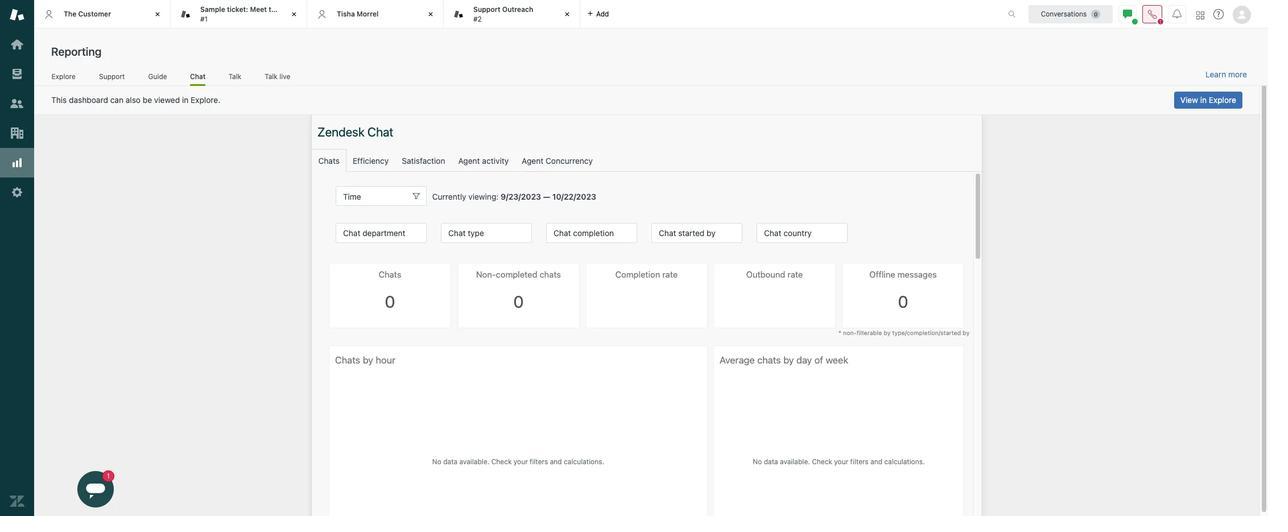 Task type: vqa. For each thing, say whether or not it's contained in the screenshot.
Subsidiary
no



Task type: describe. For each thing, give the bounding box(es) containing it.
notifications image
[[1173, 9, 1182, 18]]

sample
[[200, 5, 225, 14]]

main element
[[0, 0, 34, 516]]

talk link
[[228, 72, 242, 84]]

chat link
[[190, 72, 206, 86]]

be
[[143, 95, 152, 105]]

the customer tab
[[34, 0, 171, 28]]

more
[[1228, 69, 1247, 79]]

view in explore button
[[1174, 92, 1243, 109]]

get started image
[[10, 37, 24, 52]]

button displays agent's chat status as online. image
[[1123, 9, 1132, 18]]

zendesk support image
[[10, 7, 24, 22]]

organizations image
[[10, 126, 24, 141]]

learn
[[1206, 69, 1226, 79]]

close image for the customer
[[152, 9, 163, 20]]

morrel
[[357, 10, 379, 18]]

tab containing support outreach
[[444, 0, 580, 28]]

in inside button
[[1200, 95, 1207, 105]]

conversations button
[[1029, 5, 1113, 23]]

live
[[279, 72, 290, 81]]

#1
[[200, 15, 208, 23]]

can
[[110, 95, 123, 105]]

1 in from the left
[[182, 95, 189, 105]]

the
[[269, 5, 280, 14]]

close image for sample ticket: meet the ticket
[[288, 9, 300, 20]]

explore link
[[51, 72, 76, 84]]

tisha
[[337, 10, 355, 18]]

meet
[[250, 5, 267, 14]]

reporting
[[51, 45, 102, 58]]

zendesk products image
[[1197, 11, 1204, 19]]

outreach
[[502, 5, 533, 14]]

#2
[[473, 15, 482, 23]]

tisha morrel tab
[[307, 0, 444, 28]]

support for support outreach #2
[[473, 5, 500, 14]]

guide
[[148, 72, 167, 81]]

this dashboard can also be viewed in explore.
[[51, 95, 220, 105]]

tab containing sample ticket: meet the ticket
[[171, 0, 307, 28]]

view in explore
[[1180, 95, 1236, 105]]



Task type: locate. For each thing, give the bounding box(es) containing it.
1 horizontal spatial tab
[[444, 0, 580, 28]]

1 horizontal spatial close image
[[562, 9, 573, 20]]

tisha morrel
[[337, 10, 379, 18]]

get help image
[[1214, 9, 1224, 19]]

close image
[[152, 9, 163, 20], [425, 9, 436, 20]]

0 horizontal spatial close image
[[152, 9, 163, 20]]

close image for tisha morrel
[[425, 9, 436, 20]]

talk live
[[265, 72, 290, 81]]

0 horizontal spatial in
[[182, 95, 189, 105]]

1 horizontal spatial explore
[[1209, 95, 1236, 105]]

support inside support outreach #2
[[473, 5, 500, 14]]

1 horizontal spatial close image
[[425, 9, 436, 20]]

talk for talk live
[[265, 72, 278, 81]]

also
[[126, 95, 141, 105]]

close image
[[288, 9, 300, 20], [562, 9, 573, 20]]

0 horizontal spatial tab
[[171, 0, 307, 28]]

2 close image from the left
[[425, 9, 436, 20]]

ticket:
[[227, 5, 248, 14]]

sample ticket: meet the ticket #1
[[200, 5, 300, 23]]

support outreach #2
[[473, 5, 533, 23]]

the
[[64, 10, 76, 18]]

in
[[182, 95, 189, 105], [1200, 95, 1207, 105]]

0 vertical spatial explore
[[52, 72, 76, 81]]

close image left add 'dropdown button'
[[562, 9, 573, 20]]

1 talk from the left
[[229, 72, 241, 81]]

explore up this
[[52, 72, 76, 81]]

1 close image from the left
[[152, 9, 163, 20]]

2 talk from the left
[[265, 72, 278, 81]]

talk
[[229, 72, 241, 81], [265, 72, 278, 81]]

1 horizontal spatial talk
[[265, 72, 278, 81]]

ticket
[[281, 5, 300, 14]]

views image
[[10, 67, 24, 81]]

close image left #1
[[152, 9, 163, 20]]

close image left #2
[[425, 9, 436, 20]]

0 horizontal spatial support
[[99, 72, 125, 81]]

talk live link
[[264, 72, 291, 84]]

1 horizontal spatial in
[[1200, 95, 1207, 105]]

admin image
[[10, 185, 24, 200]]

talk right chat
[[229, 72, 241, 81]]

add
[[596, 9, 609, 18]]

explore.
[[191, 95, 220, 105]]

support up can
[[99, 72, 125, 81]]

chat
[[190, 72, 206, 81]]

talk left the live
[[265, 72, 278, 81]]

tabs tab list
[[34, 0, 996, 28]]

0 horizontal spatial talk
[[229, 72, 241, 81]]

close image inside "tisha morrel" 'tab'
[[425, 9, 436, 20]]

close image for support outreach
[[562, 9, 573, 20]]

explore inside button
[[1209, 95, 1236, 105]]

support up #2
[[473, 5, 500, 14]]

2 close image from the left
[[562, 9, 573, 20]]

1 tab from the left
[[171, 0, 307, 28]]

in right view
[[1200, 95, 1207, 105]]

close image right the
[[288, 9, 300, 20]]

0 vertical spatial support
[[473, 5, 500, 14]]

guide link
[[148, 72, 167, 84]]

support for support
[[99, 72, 125, 81]]

tab
[[171, 0, 307, 28], [444, 0, 580, 28]]

reporting image
[[10, 155, 24, 170]]

learn more link
[[1206, 69, 1247, 80]]

1 close image from the left
[[288, 9, 300, 20]]

this
[[51, 95, 67, 105]]

learn more
[[1206, 69, 1247, 79]]

conversations
[[1041, 9, 1087, 18]]

dashboard
[[69, 95, 108, 105]]

support link
[[99, 72, 125, 84]]

customers image
[[10, 96, 24, 111]]

close image inside the customer tab
[[152, 9, 163, 20]]

zendesk image
[[10, 494, 24, 509]]

2 tab from the left
[[444, 0, 580, 28]]

talk for talk
[[229, 72, 241, 81]]

1 horizontal spatial support
[[473, 5, 500, 14]]

explore
[[52, 72, 76, 81], [1209, 95, 1236, 105]]

in right the viewed
[[182, 95, 189, 105]]

view
[[1180, 95, 1198, 105]]

talk inside 'link'
[[229, 72, 241, 81]]

0 horizontal spatial explore
[[52, 72, 76, 81]]

the customer
[[64, 10, 111, 18]]

support
[[473, 5, 500, 14], [99, 72, 125, 81]]

0 horizontal spatial close image
[[288, 9, 300, 20]]

customer
[[78, 10, 111, 18]]

viewed
[[154, 95, 180, 105]]

2 in from the left
[[1200, 95, 1207, 105]]

1 vertical spatial explore
[[1209, 95, 1236, 105]]

explore down the learn more 'link'
[[1209, 95, 1236, 105]]

1 vertical spatial support
[[99, 72, 125, 81]]

add button
[[580, 0, 616, 28]]



